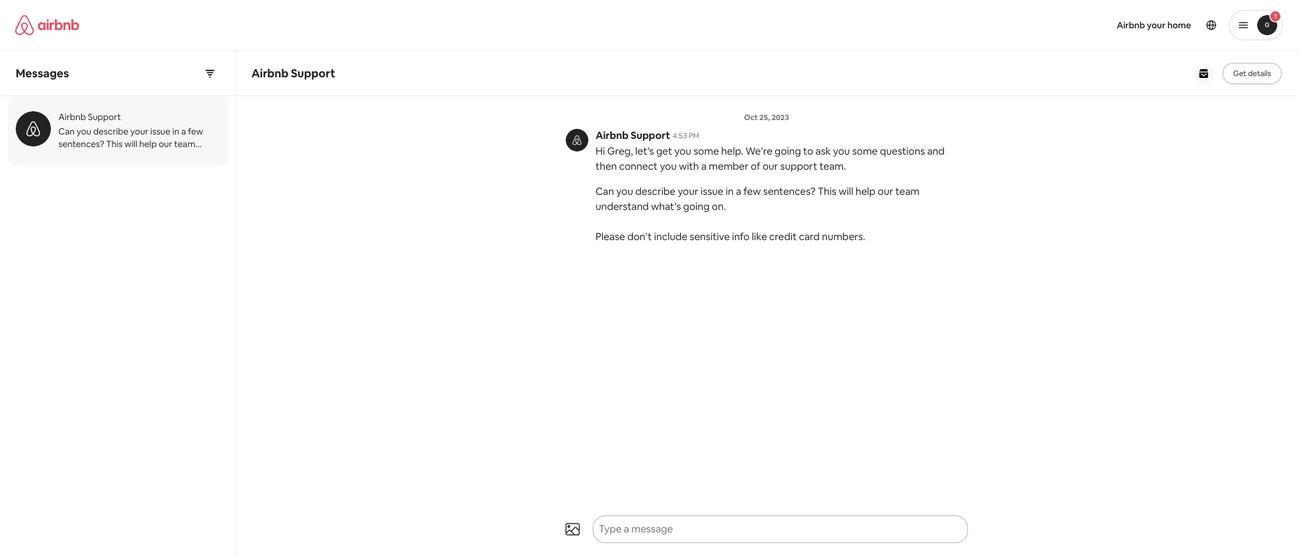 Task type: describe. For each thing, give the bounding box(es) containing it.
ask
[[816, 145, 832, 158]]

hi
[[596, 145, 605, 158]]

1
[[1275, 12, 1278, 20]]

issue inside can you describe your issue in a few sentences? this will help our team understand what's going on.
[[701, 185, 724, 198]]

airbnb your home
[[1118, 20, 1192, 31]]

sentences? inside airbnb support can you describe your issue in a few sentences? this will help our team understand what's going on.   please don't include sensitive info like credit card numbers.
[[59, 138, 104, 150]]

get details
[[1234, 68, 1272, 78]]

airbnb support sent hi greg, let's get you some help. we're going to ask you some questions and then connect you with a member of our support team.. sent oct 25, 2023, 4:53 pm group
[[552, 98, 982, 174]]

25,
[[760, 113, 771, 123]]

1 button
[[1230, 10, 1284, 40]]

in inside airbnb support can you describe your issue in a few sentences? this will help our team understand what's going on.   please don't include sensitive info like credit card numbers.
[[172, 126, 179, 137]]

support for airbnb support can you describe your issue in a few sentences? this will help our team understand what's going on.   please don't include sensitive info like credit card numbers.
[[88, 111, 121, 123]]

connect
[[620, 160, 658, 173]]

on. inside airbnb support can you describe your issue in a few sentences? this will help our team understand what's going on.   please don't include sensitive info like credit card numbers.
[[160, 151, 173, 162]]

a inside can you describe your issue in a few sentences? this will help our team understand what's going on.
[[736, 185, 742, 198]]

describe inside airbnb support can you describe your issue in a few sentences? this will help our team understand what's going on.   please don't include sensitive info like credit card numbers.
[[93, 126, 129, 137]]

will inside airbnb support can you describe your issue in a few sentences? this will help our team understand what's going on.   please don't include sensitive info like credit card numbers.
[[125, 138, 137, 150]]

airbnb for airbnb support 4:53 pm hi greg, let's get you some help. we're going to ask you some questions and then connect you with a member of our support team.
[[596, 129, 629, 142]]

oct 25, 2023
[[745, 113, 790, 123]]

describe inside can you describe your issue in a few sentences? this will help our team understand what's going on.
[[636, 185, 676, 198]]

what's inside airbnb support can you describe your issue in a few sentences? this will help our team understand what's going on.   please don't include sensitive info like credit card numbers.
[[107, 151, 133, 162]]

understand inside can you describe your issue in a few sentences? this will help our team understand what's going on.
[[596, 200, 649, 213]]

support for airbnb support 4:53 pm hi greg, let's get you some help. we're going to ask you some questions and then connect you with a member of our support team.
[[631, 129, 671, 142]]

help.
[[722, 145, 744, 158]]

please don't include sensitive info like credit card numbers.
[[596, 230, 866, 243]]

in inside can you describe your issue in a few sentences? this will help our team understand what's going on.
[[726, 185, 734, 198]]

our inside airbnb support can you describe your issue in a few sentences? this will help our team understand what's going on.   please don't include sensitive info like credit card numbers.
[[159, 138, 172, 150]]

airbnb for airbnb support can you describe your issue in a few sentences? this will help our team understand what's going on.   please don't include sensitive info like credit card numbers.
[[59, 111, 86, 123]]

numbers. inside airbnb support can you describe your issue in a few sentences? this will help our team understand what's going on.   please don't include sensitive info like credit card numbers.
[[79, 176, 117, 187]]

airbnb support can you describe your issue in a few sentences? this will help our team understand what's going on.   please don't include sensitive info like credit card numbers.
[[59, 111, 207, 187]]

don't inside airbnb support can you describe your issue in a few sentences? this will help our team understand what's going on.   please don't include sensitive info like credit card numbers.
[[59, 164, 80, 175]]

1 horizontal spatial include
[[655, 230, 688, 243]]

airbnb support 4:53 pm hi greg, let's get you some help. we're going to ask you some questions and then connect you with a member of our support team.
[[596, 129, 945, 173]]

of
[[751, 160, 761, 173]]

team inside airbnb support can you describe your issue in a few sentences? this will help our team understand what's going on.   please don't include sensitive info like credit card numbers.
[[174, 138, 196, 150]]

sensitive inside airbnb support can you describe your issue in a few sentences? this will help our team understand what's going on.   please don't include sensitive info like credit card numbers.
[[113, 164, 148, 175]]

1 vertical spatial credit
[[770, 230, 797, 243]]

oct
[[745, 113, 758, 123]]

you down get
[[660, 160, 677, 173]]

your inside can you describe your issue in a few sentences? this will help our team understand what's going on.
[[678, 185, 699, 198]]

help inside airbnb support can you describe your issue in a few sentences? this will help our team understand what's going on.   please don't include sensitive info like credit card numbers.
[[139, 138, 157, 150]]

messaging page main contents element
[[0, 50, 1299, 555]]

home
[[1168, 20, 1192, 31]]

going inside can you describe your issue in a few sentences? this will help our team understand what's going on.
[[684, 200, 710, 213]]

we're
[[746, 145, 773, 158]]

get details button
[[1223, 63, 1283, 84]]

1 vertical spatial card
[[799, 230, 820, 243]]

then
[[596, 160, 617, 173]]

get
[[1234, 68, 1247, 78]]

1 horizontal spatial like
[[752, 230, 768, 243]]

on. inside can you describe your issue in a few sentences? this will help our team understand what's going on.
[[712, 200, 726, 213]]

1 horizontal spatial numbers.
[[822, 230, 866, 243]]

going inside airbnb support can you describe your issue in a few sentences? this will help our team understand what's going on.   please don't include sensitive info like credit card numbers.
[[135, 151, 158, 162]]

questions
[[880, 145, 926, 158]]

include inside airbnb support can you describe your issue in a few sentences? this will help our team understand what's going on.   please don't include sensitive info like credit card numbers.
[[82, 164, 111, 175]]

few inside airbnb support can you describe your issue in a few sentences? this will help our team understand what's going on.   please don't include sensitive info like credit card numbers.
[[188, 126, 203, 137]]

list of conversations group
[[1, 96, 235, 187]]



Task type: vqa. For each thing, say whether or not it's contained in the screenshot.
total in the the Ashford, Washington 135 miles away 5 nights · Nov 11 – 16 $1,084 total before taxes
no



Task type: locate. For each thing, give the bounding box(es) containing it.
issue down member
[[701, 185, 724, 198]]

0 horizontal spatial understand
[[59, 151, 105, 162]]

2023
[[772, 113, 790, 123]]

0 horizontal spatial credit
[[183, 164, 207, 175]]

support inside airbnb support can you describe your issue in a few sentences? this will help our team understand what's going on.   please don't include sensitive info like credit card numbers.
[[88, 111, 121, 123]]

0 vertical spatial a
[[181, 126, 186, 137]]

1 horizontal spatial credit
[[770, 230, 797, 243]]

1 horizontal spatial sentences?
[[764, 185, 816, 198]]

1 vertical spatial include
[[655, 230, 688, 243]]

team.
[[820, 160, 847, 173]]

1 horizontal spatial info
[[733, 230, 750, 243]]

1 vertical spatial don't
[[628, 230, 652, 243]]

0 horizontal spatial some
[[694, 145, 720, 158]]

0 vertical spatial this
[[106, 138, 123, 150]]

your inside airbnb support can you describe your issue in a few sentences? this will help our team understand what's going on.   please don't include sensitive info like credit card numbers.
[[130, 126, 148, 137]]

get
[[657, 145, 673, 158]]

your
[[1148, 20, 1166, 31], [130, 126, 148, 137], [678, 185, 699, 198]]

support
[[291, 66, 335, 80], [88, 111, 121, 123], [631, 129, 671, 142]]

airbnb for airbnb your home
[[1118, 20, 1146, 31]]

your inside 'profile' element
[[1148, 20, 1166, 31]]

1 some from the left
[[694, 145, 720, 158]]

can inside airbnb support can you describe your issue in a few sentences? this will help our team understand what's going on.   please don't include sensitive info like credit card numbers.
[[59, 126, 75, 137]]

1 vertical spatial your
[[130, 126, 148, 137]]

1 vertical spatial few
[[744, 185, 762, 198]]

1 horizontal spatial some
[[853, 145, 878, 158]]

1 vertical spatial info
[[733, 230, 750, 243]]

0 horizontal spatial this
[[106, 138, 123, 150]]

to
[[804, 145, 814, 158]]

card
[[59, 176, 77, 187], [799, 230, 820, 243]]

airbnb inside airbnb support 4:53 pm hi greg, let's get you some help. we're going to ask you some questions and then connect you with a member of our support team.
[[596, 129, 629, 142]]

on. up please don't include sensitive info like credit card numbers. on the top of the page
[[712, 200, 726, 213]]

0 vertical spatial help
[[139, 138, 157, 150]]

1 horizontal spatial our
[[763, 160, 779, 173]]

team
[[174, 138, 196, 150], [896, 185, 920, 198]]

0 horizontal spatial include
[[82, 164, 111, 175]]

please
[[175, 151, 200, 162], [596, 230, 626, 243]]

1 horizontal spatial please
[[596, 230, 626, 243]]

0 horizontal spatial your
[[130, 126, 148, 137]]

will
[[125, 138, 137, 150], [839, 185, 854, 198]]

1 vertical spatial describe
[[636, 185, 676, 198]]

our right of
[[763, 160, 779, 173]]

airbnb your home link
[[1110, 12, 1200, 38]]

airbnb right "filter conversations. current filter: all conversations" image
[[252, 66, 289, 80]]

0 horizontal spatial in
[[172, 126, 179, 137]]

can down then
[[596, 185, 615, 198]]

greg,
[[608, 145, 633, 158]]

1 horizontal spatial going
[[684, 200, 710, 213]]

include
[[82, 164, 111, 175], [655, 230, 688, 243]]

0 vertical spatial card
[[59, 176, 77, 187]]

support for airbnb support
[[291, 66, 335, 80]]

2 some from the left
[[853, 145, 878, 158]]

2 horizontal spatial support
[[631, 129, 671, 142]]

will down team.
[[839, 185, 854, 198]]

let's
[[636, 145, 654, 158]]

like
[[167, 164, 181, 175], [752, 230, 768, 243]]

our inside airbnb support 4:53 pm hi greg, let's get you some help. we're going to ask you some questions and then connect you with a member of our support team.
[[763, 160, 779, 173]]

1 horizontal spatial on.
[[712, 200, 726, 213]]

0 horizontal spatial please
[[175, 151, 200, 162]]

you inside can you describe your issue in a few sentences? this will help our team understand what's going on.
[[617, 185, 634, 198]]

please inside airbnb support can you describe your issue in a few sentences? this will help our team understand what's going on.   please don't include sensitive info like credit card numbers.
[[175, 151, 200, 162]]

0 horizontal spatial will
[[125, 138, 137, 150]]

describe down connect
[[636, 185, 676, 198]]

on.
[[160, 151, 173, 162], [712, 200, 726, 213]]

message from airbnb support image
[[566, 129, 588, 152], [566, 129, 588, 152]]

0 vertical spatial will
[[125, 138, 137, 150]]

this down team.
[[818, 185, 837, 198]]

0 horizontal spatial don't
[[59, 164, 80, 175]]

0 horizontal spatial team
[[174, 138, 196, 150]]

1 horizontal spatial team
[[896, 185, 920, 198]]

0 vertical spatial on.
[[160, 151, 173, 162]]

0 horizontal spatial describe
[[93, 126, 129, 137]]

support inside airbnb support 4:53 pm hi greg, let's get you some help. we're going to ask you some questions and then connect you with a member of our support team.
[[631, 129, 671, 142]]

0 vertical spatial include
[[82, 164, 111, 175]]

1 vertical spatial understand
[[596, 200, 649, 213]]

and
[[928, 145, 945, 158]]

you up team.
[[834, 145, 851, 158]]

can up end of inbox data group
[[59, 126, 75, 137]]

2 horizontal spatial our
[[878, 185, 894, 198]]

0 horizontal spatial few
[[188, 126, 203, 137]]

will inside can you describe your issue in a few sentences? this will help our team understand what's going on.
[[839, 185, 854, 198]]

0 vertical spatial credit
[[183, 164, 207, 175]]

can inside can you describe your issue in a few sentences? this will help our team understand what's going on.
[[596, 185, 615, 198]]

profile element
[[665, 0, 1284, 50]]

sentences? up end of inbox data group
[[59, 138, 104, 150]]

going inside airbnb support 4:53 pm hi greg, let's get you some help. we're going to ask you some questions and then connect you with a member of our support team.
[[775, 145, 802, 158]]

2 vertical spatial support
[[631, 129, 671, 142]]

team inside can you describe your issue in a few sentences? this will help our team understand what's going on.
[[896, 185, 920, 198]]

0 horizontal spatial going
[[135, 151, 158, 162]]

0 vertical spatial in
[[172, 126, 179, 137]]

this inside airbnb support can you describe your issue in a few sentences? this will help our team understand what's going on.   please don't include sensitive info like credit card numbers.
[[106, 138, 123, 150]]

describe up end of inbox data group
[[93, 126, 129, 137]]

you down connect
[[617, 185, 634, 198]]

0 vertical spatial our
[[159, 138, 172, 150]]

0 vertical spatial team
[[174, 138, 196, 150]]

help
[[139, 138, 157, 150], [856, 185, 876, 198]]

some left 'questions'
[[853, 145, 878, 158]]

member
[[709, 160, 749, 173]]

1 vertical spatial support
[[88, 111, 121, 123]]

support
[[781, 160, 818, 173]]

on. up end of inbox data group
[[160, 151, 173, 162]]

credit
[[183, 164, 207, 175], [770, 230, 797, 243]]

1 vertical spatial can
[[596, 185, 615, 198]]

will up end of inbox data group
[[125, 138, 137, 150]]

0 vertical spatial don't
[[59, 164, 80, 175]]

info inside airbnb support can you describe your issue in a few sentences? this will help our team understand what's going on.   please don't include sensitive info like credit card numbers.
[[150, 164, 166, 175]]

1 horizontal spatial few
[[744, 185, 762, 198]]

sentences?
[[59, 138, 104, 150], [764, 185, 816, 198]]

0 horizontal spatial info
[[150, 164, 166, 175]]

understand
[[59, 151, 105, 162], [596, 200, 649, 213]]

going up end of inbox data group
[[135, 151, 158, 162]]

airbnb up greg,
[[596, 129, 629, 142]]

info
[[150, 164, 166, 175], [733, 230, 750, 243]]

going
[[775, 145, 802, 158], [135, 151, 158, 162], [684, 200, 710, 213]]

1 horizontal spatial support
[[291, 66, 335, 80]]

help inside can you describe your issue in a few sentences? this will help our team understand what's going on.
[[856, 185, 876, 198]]

0 vertical spatial info
[[150, 164, 166, 175]]

1 vertical spatial in
[[726, 185, 734, 198]]

a inside airbnb support can you describe your issue in a few sentences? this will help our team understand what's going on.   please don't include sensitive info like credit card numbers.
[[181, 126, 186, 137]]

airbnb for airbnb support
[[252, 66, 289, 80]]

1 vertical spatial this
[[818, 185, 837, 198]]

you down '4:53'
[[675, 145, 692, 158]]

2 vertical spatial our
[[878, 185, 894, 198]]

filter conversations. current filter: all conversations image
[[205, 68, 215, 78]]

4:53
[[673, 131, 688, 141]]

Type a message text field
[[594, 517, 945, 542]]

can you describe your issue in a few sentences? this will help our team understand what's going on.
[[596, 185, 920, 213]]

messages
[[16, 66, 69, 80]]

0 horizontal spatial sensitive
[[113, 164, 148, 175]]

2 vertical spatial your
[[678, 185, 699, 198]]

you up end of inbox data group
[[77, 126, 91, 137]]

0 vertical spatial what's
[[107, 151, 133, 162]]

0 horizontal spatial help
[[139, 138, 157, 150]]

1 horizontal spatial don't
[[628, 230, 652, 243]]

going down with
[[684, 200, 710, 213]]

don't
[[59, 164, 80, 175], [628, 230, 652, 243]]

understand inside airbnb support can you describe your issue in a few sentences? this will help our team understand what's going on.   please don't include sensitive info like credit card numbers.
[[59, 151, 105, 162]]

2 horizontal spatial a
[[736, 185, 742, 198]]

airbnb support
[[252, 66, 335, 80]]

1 horizontal spatial a
[[702, 160, 707, 173]]

1 vertical spatial help
[[856, 185, 876, 198]]

your down with
[[678, 185, 699, 198]]

0 horizontal spatial numbers.
[[79, 176, 117, 187]]

our
[[159, 138, 172, 150], [763, 160, 779, 173], [878, 185, 894, 198]]

0 vertical spatial can
[[59, 126, 75, 137]]

0 vertical spatial sentences?
[[59, 138, 104, 150]]

understand down then
[[596, 200, 649, 213]]

you inside airbnb support can you describe your issue in a few sentences? this will help our team understand what's going on.   please don't include sensitive info like credit card numbers.
[[77, 126, 91, 137]]

your left home
[[1148, 20, 1166, 31]]

0 horizontal spatial sentences?
[[59, 138, 104, 150]]

going up the support in the right top of the page
[[775, 145, 802, 158]]

your up end of inbox data group
[[130, 126, 148, 137]]

our down 'questions'
[[878, 185, 894, 198]]

1 horizontal spatial what's
[[652, 200, 681, 213]]

1 vertical spatial sentences?
[[764, 185, 816, 198]]

1 vertical spatial what's
[[652, 200, 681, 213]]

airbnb
[[1118, 20, 1146, 31], [252, 66, 289, 80], [59, 111, 86, 123], [596, 129, 629, 142]]

0 horizontal spatial like
[[167, 164, 181, 175]]

this up end of inbox data group
[[106, 138, 123, 150]]

issue inside airbnb support can you describe your issue in a few sentences? this will help our team understand what's going on.   please don't include sensitive info like credit card numbers.
[[150, 126, 170, 137]]

what's inside can you describe your issue in a few sentences? this will help our team understand what's going on.
[[652, 200, 681, 213]]

our inside can you describe your issue in a few sentences? this will help our team understand what's going on.
[[878, 185, 894, 198]]

0 horizontal spatial our
[[159, 138, 172, 150]]

in
[[172, 126, 179, 137], [726, 185, 734, 198]]

this
[[106, 138, 123, 150], [818, 185, 837, 198]]

credit inside airbnb support can you describe your issue in a few sentences? this will help our team understand what's going on.   please don't include sensitive info like credit card numbers.
[[183, 164, 207, 175]]

1 vertical spatial will
[[839, 185, 854, 198]]

details
[[1249, 68, 1272, 78]]

1 horizontal spatial help
[[856, 185, 876, 198]]

sentences? inside can you describe your issue in a few sentences? this will help our team understand what's going on.
[[764, 185, 816, 198]]

airbnb left home
[[1118, 20, 1146, 31]]

airbnb down the 'messages' at top
[[59, 111, 86, 123]]

0 vertical spatial support
[[291, 66, 335, 80]]

with
[[679, 160, 699, 173]]

1 horizontal spatial sensitive
[[690, 230, 730, 243]]

1 horizontal spatial this
[[818, 185, 837, 198]]

understand up end of inbox data group
[[59, 151, 105, 162]]

airbnb inside 'profile' element
[[1118, 20, 1146, 31]]

2 horizontal spatial going
[[775, 145, 802, 158]]

this inside can you describe your issue in a few sentences? this will help our team understand what's going on.
[[818, 185, 837, 198]]

sensitive
[[113, 164, 148, 175], [690, 230, 730, 243]]

0 vertical spatial like
[[167, 164, 181, 175]]

airbnb inside airbnb support can you describe your issue in a few sentences? this will help our team understand what's going on.   please don't include sensitive info like credit card numbers.
[[59, 111, 86, 123]]

1 vertical spatial a
[[702, 160, 707, 173]]

sentences? down the support in the right top of the page
[[764, 185, 816, 198]]

a
[[181, 126, 186, 137], [702, 160, 707, 173], [736, 185, 742, 198]]

issue up end of inbox data group
[[150, 126, 170, 137]]

1 horizontal spatial issue
[[701, 185, 724, 198]]

some
[[694, 145, 720, 158], [853, 145, 878, 158]]

describe
[[93, 126, 129, 137], [636, 185, 676, 198]]

0 horizontal spatial can
[[59, 126, 75, 137]]

1 horizontal spatial describe
[[636, 185, 676, 198]]

issue
[[150, 126, 170, 137], [701, 185, 724, 198]]

some down pm at the top right
[[694, 145, 720, 158]]

1 horizontal spatial in
[[726, 185, 734, 198]]

1 vertical spatial like
[[752, 230, 768, 243]]

1 horizontal spatial will
[[839, 185, 854, 198]]

0 vertical spatial understand
[[59, 151, 105, 162]]

a inside airbnb support 4:53 pm hi greg, let's get you some help. we're going to ask you some questions and then connect you with a member of our support team.
[[702, 160, 707, 173]]

0 vertical spatial your
[[1148, 20, 1166, 31]]

can
[[59, 126, 75, 137], [596, 185, 615, 198]]

0 vertical spatial sensitive
[[113, 164, 148, 175]]

pm
[[689, 131, 700, 141]]

1 vertical spatial on.
[[712, 200, 726, 213]]

0 horizontal spatial a
[[181, 126, 186, 137]]

1 vertical spatial our
[[763, 160, 779, 173]]

what's
[[107, 151, 133, 162], [652, 200, 681, 213]]

what's up end of inbox data group
[[107, 151, 133, 162]]

what's down with
[[652, 200, 681, 213]]

our up end of inbox data group
[[159, 138, 172, 150]]

0 vertical spatial issue
[[150, 126, 170, 137]]

1 horizontal spatial card
[[799, 230, 820, 243]]

1 horizontal spatial can
[[596, 185, 615, 198]]

few inside can you describe your issue in a few sentences? this will help our team understand what's going on.
[[744, 185, 762, 198]]

card inside airbnb support can you describe your issue in a few sentences? this will help our team understand what's going on.   please don't include sensitive info like credit card numbers.
[[59, 176, 77, 187]]

like inside airbnb support can you describe your issue in a few sentences? this will help our team understand what's going on.   please don't include sensitive info like credit card numbers.
[[167, 164, 181, 175]]

few
[[188, 126, 203, 137], [744, 185, 762, 198]]

0 horizontal spatial issue
[[150, 126, 170, 137]]

numbers.
[[79, 176, 117, 187], [822, 230, 866, 243]]

2 horizontal spatial your
[[1148, 20, 1166, 31]]

end of inbox data group
[[1, 166, 235, 169]]

you
[[77, 126, 91, 137], [675, 145, 692, 158], [834, 145, 851, 158], [660, 160, 677, 173], [617, 185, 634, 198]]



